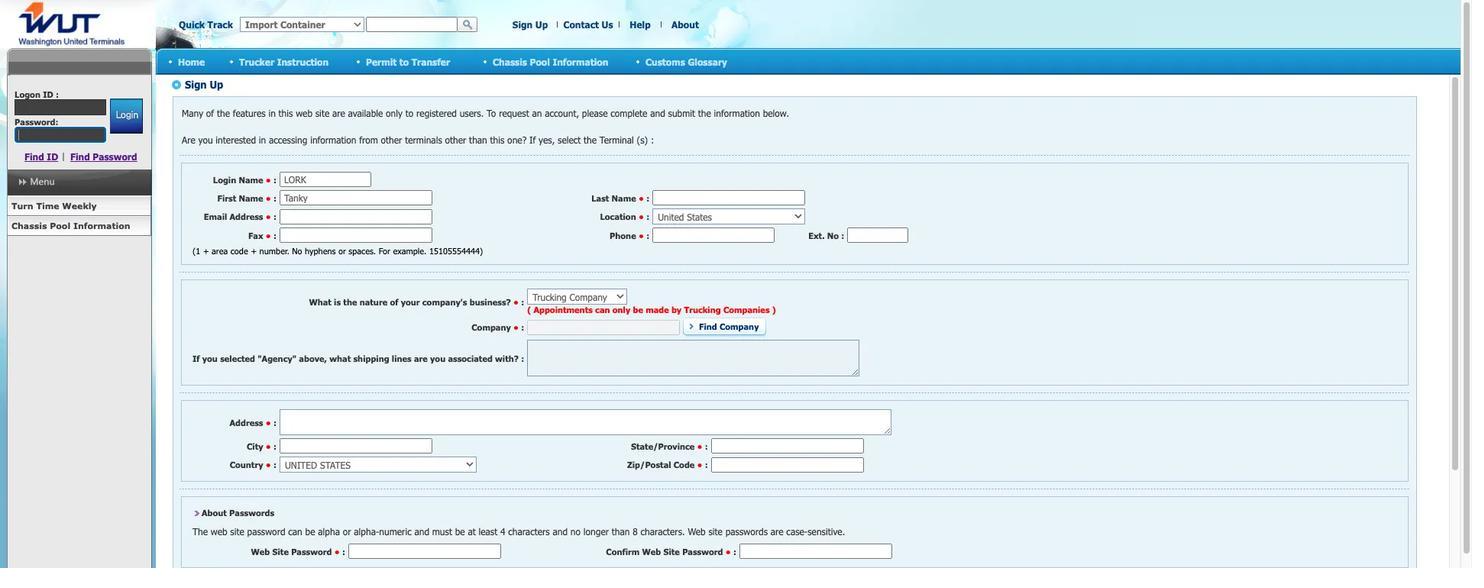 Task type: describe. For each thing, give the bounding box(es) containing it.
id for find
[[47, 151, 58, 162]]

sign up
[[513, 19, 548, 30]]

find password link
[[70, 151, 137, 162]]

customs
[[646, 56, 685, 67]]

quick track
[[179, 19, 233, 30]]

transfer
[[412, 56, 450, 67]]

to
[[399, 56, 409, 67]]

find for find password
[[70, 151, 90, 162]]

find password
[[70, 151, 137, 162]]

0 vertical spatial pool
[[530, 56, 550, 67]]

find id
[[24, 151, 58, 162]]

information inside "link"
[[73, 221, 130, 231]]

contact us
[[563, 19, 613, 30]]

chassis pool information inside chassis pool information "link"
[[11, 221, 130, 231]]

up
[[535, 19, 548, 30]]

chassis pool information link
[[7, 216, 151, 236]]

about link
[[672, 19, 699, 30]]

home
[[178, 56, 205, 67]]

glossary
[[688, 56, 727, 67]]

time
[[36, 201, 59, 211]]

id for logon
[[43, 89, 53, 99]]

chassis inside "link"
[[11, 221, 47, 231]]

customs glossary
[[646, 56, 727, 67]]

:
[[56, 89, 59, 99]]

permit to transfer
[[366, 56, 450, 67]]

contact
[[563, 19, 599, 30]]

login image
[[110, 99, 142, 134]]

instruction
[[277, 56, 329, 67]]

trucker
[[239, 56, 274, 67]]

find id link
[[24, 151, 58, 162]]



Task type: locate. For each thing, give the bounding box(es) containing it.
1 horizontal spatial pool
[[530, 56, 550, 67]]

1 find from the left
[[24, 151, 44, 162]]

1 vertical spatial chassis
[[11, 221, 47, 231]]

find down password:
[[24, 151, 44, 162]]

1 horizontal spatial chassis
[[493, 56, 527, 67]]

0 vertical spatial id
[[43, 89, 53, 99]]

0 vertical spatial chassis pool information
[[493, 56, 608, 67]]

contact us link
[[563, 19, 613, 30]]

information down weekly
[[73, 221, 130, 231]]

information
[[553, 56, 608, 67], [73, 221, 130, 231]]

0 vertical spatial information
[[553, 56, 608, 67]]

1 horizontal spatial chassis pool information
[[493, 56, 608, 67]]

1 vertical spatial pool
[[50, 221, 70, 231]]

1 vertical spatial information
[[73, 221, 130, 231]]

us
[[602, 19, 613, 30]]

None text field
[[366, 17, 458, 32]]

pool down turn time weekly
[[50, 221, 70, 231]]

chassis
[[493, 56, 527, 67], [11, 221, 47, 231]]

0 horizontal spatial chassis pool information
[[11, 221, 130, 231]]

find left password
[[70, 151, 90, 162]]

turn
[[11, 201, 33, 211]]

chassis down the sign
[[493, 56, 527, 67]]

pool
[[530, 56, 550, 67], [50, 221, 70, 231]]

0 horizontal spatial chassis
[[11, 221, 47, 231]]

trucker instruction
[[239, 56, 329, 67]]

0 vertical spatial chassis
[[493, 56, 527, 67]]

password
[[93, 151, 137, 162]]

1 horizontal spatial information
[[553, 56, 608, 67]]

help
[[630, 19, 651, 30]]

about
[[672, 19, 699, 30]]

None text field
[[15, 99, 106, 115]]

password:
[[15, 117, 58, 127]]

permit
[[366, 56, 397, 67]]

pool inside chassis pool information "link"
[[50, 221, 70, 231]]

1 vertical spatial chassis pool information
[[11, 221, 130, 231]]

logon id :
[[15, 89, 59, 99]]

logon
[[15, 89, 40, 99]]

turn time weekly
[[11, 201, 97, 211]]

None password field
[[15, 127, 106, 143]]

chassis pool information down up
[[493, 56, 608, 67]]

0 horizontal spatial find
[[24, 151, 44, 162]]

find
[[24, 151, 44, 162], [70, 151, 90, 162]]

chassis pool information
[[493, 56, 608, 67], [11, 221, 130, 231]]

quick
[[179, 19, 205, 30]]

0 horizontal spatial information
[[73, 221, 130, 231]]

help link
[[630, 19, 651, 30]]

sign up link
[[513, 19, 548, 30]]

id left :
[[43, 89, 53, 99]]

chassis down turn
[[11, 221, 47, 231]]

id
[[43, 89, 53, 99], [47, 151, 58, 162]]

pool down up
[[530, 56, 550, 67]]

chassis pool information down the "turn time weekly" link
[[11, 221, 130, 231]]

information down contact
[[553, 56, 608, 67]]

1 vertical spatial id
[[47, 151, 58, 162]]

find for find id
[[24, 151, 44, 162]]

2 find from the left
[[70, 151, 90, 162]]

track
[[208, 19, 233, 30]]

id down password:
[[47, 151, 58, 162]]

weekly
[[62, 201, 97, 211]]

0 horizontal spatial pool
[[50, 221, 70, 231]]

sign
[[513, 19, 533, 30]]

turn time weekly link
[[7, 196, 151, 216]]

1 horizontal spatial find
[[70, 151, 90, 162]]



Task type: vqa. For each thing, say whether or not it's contained in the screenshot.
the Eq Release (EDO) Inquiry link
no



